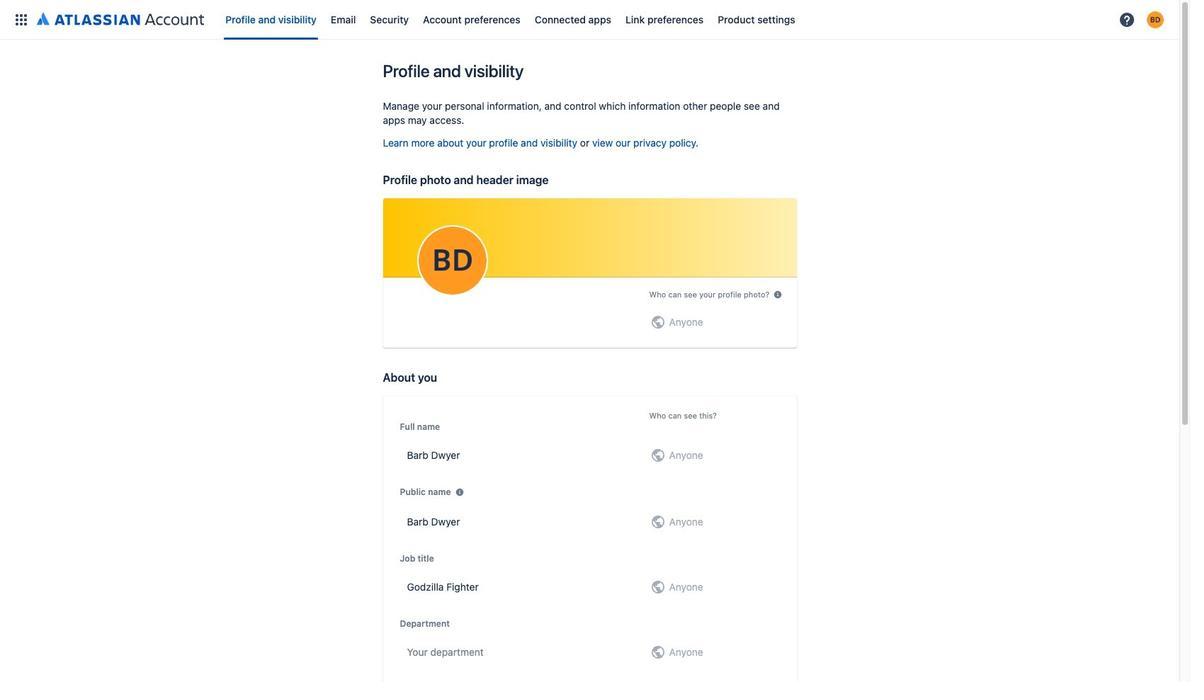 Task type: describe. For each thing, give the bounding box(es) containing it.
account image
[[1147, 11, 1164, 28]]

help image
[[1119, 11, 1136, 28]]



Task type: locate. For each thing, give the bounding box(es) containing it.
switch to... image
[[13, 11, 30, 28]]

banner
[[0, 0, 1180, 40]]

manage profile menu element
[[9, 0, 1114, 39]]



